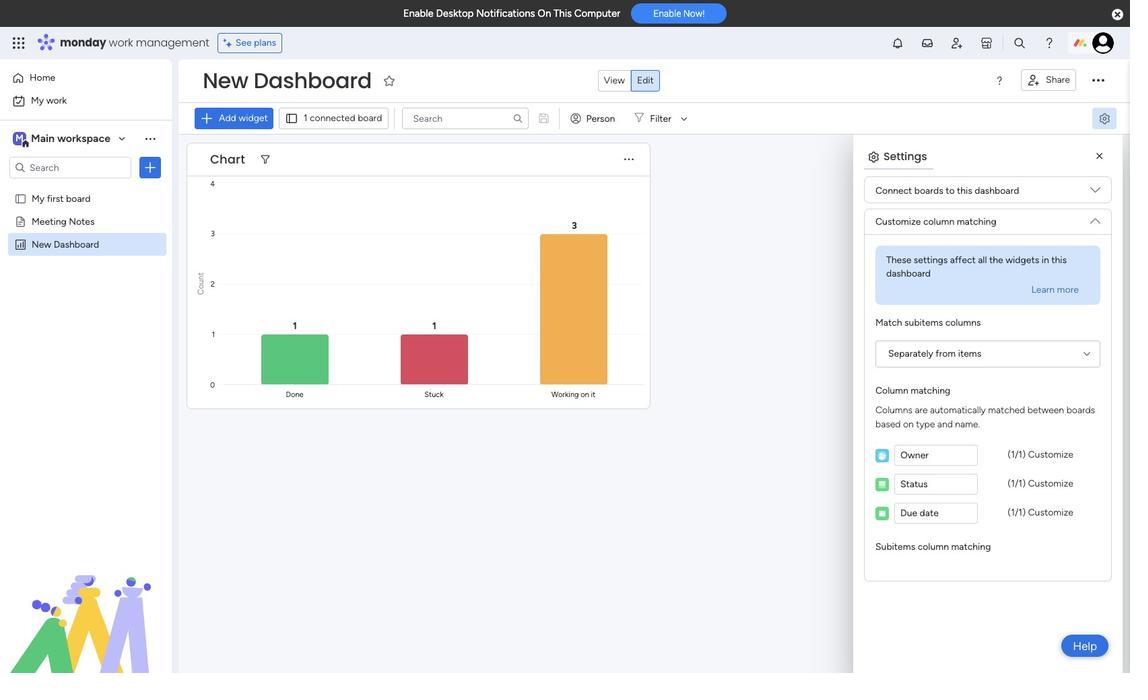 Task type: describe. For each thing, give the bounding box(es) containing it.
learn
[[1032, 284, 1055, 296]]

settings
[[914, 255, 948, 266]]

0 vertical spatial this
[[958, 185, 973, 196]]

monday work management
[[60, 35, 209, 51]]

more dots image
[[625, 155, 634, 165]]

work for my
[[46, 95, 67, 106]]

meeting
[[32, 216, 67, 227]]

monday marketplace image
[[980, 36, 994, 50]]

widgets
[[1006, 255, 1040, 266]]

workspace image
[[13, 131, 26, 146]]

based
[[876, 419, 901, 431]]

2 (1/1) from the top
[[1008, 478, 1026, 490]]

my work option
[[8, 90, 164, 112]]

edit
[[637, 75, 654, 86]]

new inside banner
[[203, 65, 248, 96]]

these settings affect all the widgets in this dashboard learn more
[[887, 255, 1080, 296]]

person button
[[565, 108, 624, 129]]

1
[[304, 113, 308, 124]]

1 (1/1) from the top
[[1008, 449, 1026, 461]]

add widget
[[219, 113, 268, 124]]

see plans
[[236, 37, 276, 49]]

enable desktop notifications on this computer
[[403, 7, 621, 20]]

list box containing my first board
[[0, 184, 172, 438]]

1 horizontal spatial dashboard
[[975, 185, 1020, 196]]

matching for subitems
[[952, 542, 992, 553]]

new inside list box
[[32, 239, 51, 250]]

dapulse close image
[[1113, 8, 1124, 22]]

computer
[[575, 7, 621, 20]]

columns are automatically matched between boards based on type and name.
[[876, 405, 1096, 431]]

m
[[16, 133, 24, 144]]

help button
[[1062, 635, 1109, 658]]

home
[[30, 72, 55, 84]]

my for my first board
[[32, 193, 45, 204]]

Filter dashboard by text search field
[[402, 108, 529, 129]]

lottie animation image
[[0, 538, 172, 674]]

enable for enable desktop notifications on this computer
[[403, 7, 434, 20]]

learn more link
[[1032, 284, 1080, 297]]

management
[[136, 35, 209, 51]]

customize for first enter column name field from the top of the 'chart' main content
[[1029, 449, 1074, 461]]

settings
[[884, 149, 928, 164]]

dashboard inside the these settings affect all the widgets in this dashboard learn more
[[887, 268, 931, 280]]

share
[[1047, 74, 1071, 86]]

person
[[587, 113, 615, 124]]

lottie animation element
[[0, 538, 172, 674]]

dapulse dropdown down arrow image
[[1091, 211, 1101, 226]]

help
[[1074, 640, 1098, 653]]

column
[[876, 385, 909, 397]]

edit button
[[631, 70, 660, 92]]

1 connected board
[[304, 113, 382, 124]]

3 (1/1) from the top
[[1008, 507, 1026, 519]]

from
[[936, 348, 956, 360]]

on
[[538, 7, 551, 20]]

the
[[990, 255, 1004, 266]]

main
[[31, 132, 55, 145]]

customize column matching
[[876, 216, 997, 228]]

invite members image
[[951, 36, 964, 50]]

Chart field
[[207, 151, 249, 168]]

dashboard inside list box
[[54, 239, 99, 250]]

columns
[[946, 317, 981, 329]]

(1/1) customize button for first enter column name field from the top of the 'chart' main content
[[997, 446, 1085, 465]]

this
[[554, 7, 572, 20]]

connect
[[876, 185, 913, 196]]

connect boards to this dashboard
[[876, 185, 1020, 196]]

3 enter column name field from the top
[[895, 503, 978, 524]]

in
[[1042, 255, 1050, 266]]

settings image
[[1098, 112, 1112, 125]]

more options image
[[1093, 75, 1105, 87]]

none search field inside new dashboard banner
[[402, 108, 529, 129]]

first
[[47, 193, 64, 204]]

home option
[[8, 67, 164, 89]]

are
[[915, 405, 928, 416]]

component__icon image for first enter column name field from the top of the 'chart' main content
[[876, 449, 890, 463]]

see
[[236, 37, 252, 49]]

boards inside 'columns are automatically matched between boards based on type and name.'
[[1067, 405, 1096, 416]]

dashboard inside new dashboard banner
[[254, 65, 372, 96]]

board for 1 connected board
[[358, 113, 382, 124]]

board for my first board
[[66, 193, 91, 204]]

on
[[904, 419, 914, 431]]

separately
[[889, 348, 934, 360]]

search everything image
[[1013, 36, 1027, 50]]

automatically
[[931, 405, 986, 416]]

add to favorites image
[[383, 74, 396, 87]]

column for customize
[[924, 216, 955, 228]]

new dashboard banner
[[179, 59, 1131, 135]]

enable for enable now!
[[654, 8, 682, 19]]



Task type: locate. For each thing, give the bounding box(es) containing it.
New Dashboard field
[[199, 65, 375, 96]]

dashboard up 1 in the top of the page
[[254, 65, 372, 96]]

dashboard down these on the top
[[887, 268, 931, 280]]

new
[[203, 65, 248, 96], [32, 239, 51, 250]]

search image
[[512, 113, 523, 124]]

column right subitems
[[918, 542, 949, 553]]

0 horizontal spatial dashboard
[[54, 239, 99, 250]]

work inside option
[[46, 95, 67, 106]]

dashboard down notes
[[54, 239, 99, 250]]

board right "first"
[[66, 193, 91, 204]]

1 horizontal spatial enable
[[654, 8, 682, 19]]

home link
[[8, 67, 164, 89]]

public board image left "first"
[[14, 192, 27, 205]]

this right in
[[1052, 255, 1067, 266]]

share button
[[1022, 69, 1077, 91]]

(1/1) customize button for 2nd enter column name field from the bottom
[[997, 475, 1085, 494]]

column matching
[[876, 385, 951, 397]]

1 vertical spatial dashboard
[[887, 268, 931, 280]]

board
[[358, 113, 382, 124], [66, 193, 91, 204]]

this inside the these settings affect all the widgets in this dashboard learn more
[[1052, 255, 1067, 266]]

2 enter column name field from the top
[[895, 474, 978, 495]]

workspace options image
[[144, 132, 157, 145]]

1 component__icon image from the top
[[876, 449, 890, 463]]

0 vertical spatial new
[[203, 65, 248, 96]]

(1/1) customize for first enter column name field from the bottom
[[1008, 507, 1074, 519]]

public board image
[[14, 192, 27, 205], [14, 215, 27, 228]]

arrow down image
[[676, 111, 693, 127]]

new dashboard inside list box
[[32, 239, 99, 250]]

1 (1/1) customize from the top
[[1008, 449, 1074, 461]]

matched
[[989, 405, 1026, 416]]

1 vertical spatial work
[[46, 95, 67, 106]]

work down "home"
[[46, 95, 67, 106]]

0 horizontal spatial work
[[46, 95, 67, 106]]

board inside popup button
[[358, 113, 382, 124]]

new right public dashboard image on the top left
[[32, 239, 51, 250]]

match
[[876, 317, 903, 329]]

new up add
[[203, 65, 248, 96]]

board inside list box
[[66, 193, 91, 204]]

1 vertical spatial (1/1) customize button
[[997, 475, 1085, 494]]

match subitems columns
[[876, 317, 981, 329]]

public dashboard image
[[14, 238, 27, 251]]

filter button
[[629, 108, 693, 129]]

work for monday
[[109, 35, 133, 51]]

1 (1/1) customize button from the top
[[997, 446, 1085, 465]]

1 horizontal spatial boards
[[1067, 405, 1096, 416]]

0 vertical spatial public board image
[[14, 192, 27, 205]]

0 horizontal spatial enable
[[403, 7, 434, 20]]

1 vertical spatial new
[[32, 239, 51, 250]]

new dashboard down meeting notes
[[32, 239, 99, 250]]

component__icon image for first enter column name field from the bottom
[[876, 507, 890, 521]]

affect
[[951, 255, 976, 266]]

2 vertical spatial component__icon image
[[876, 507, 890, 521]]

1 horizontal spatial new
[[203, 65, 248, 96]]

dashboard right to
[[975, 185, 1020, 196]]

0 horizontal spatial boards
[[915, 185, 944, 196]]

my work
[[31, 95, 67, 106]]

columns
[[876, 405, 913, 416]]

monday
[[60, 35, 106, 51]]

all
[[979, 255, 988, 266]]

this right to
[[958, 185, 973, 196]]

view button
[[598, 70, 631, 92]]

view
[[604, 75, 625, 86]]

enable left "desktop" in the top of the page
[[403, 7, 434, 20]]

meeting notes
[[32, 216, 95, 227]]

matching for customize
[[957, 216, 997, 228]]

boards right between
[[1067, 405, 1096, 416]]

3 (1/1) customize button from the top
[[997, 504, 1085, 523]]

0 vertical spatial (1/1) customize button
[[997, 446, 1085, 465]]

customize for first enter column name field from the bottom
[[1029, 507, 1074, 519]]

matching
[[957, 216, 997, 228], [911, 385, 951, 397], [952, 542, 992, 553]]

1 vertical spatial new dashboard
[[32, 239, 99, 250]]

between
[[1028, 405, 1065, 416]]

1 horizontal spatial dashboard
[[254, 65, 372, 96]]

notifications image
[[892, 36, 905, 50]]

widget
[[239, 113, 268, 124]]

2 (1/1) customize button from the top
[[997, 475, 1085, 494]]

connected
[[310, 113, 356, 124]]

new dashboard inside banner
[[203, 65, 372, 96]]

menu image
[[995, 75, 1005, 86]]

subitems
[[905, 317, 944, 329]]

3 (1/1) customize from the top
[[1008, 507, 1074, 519]]

0 horizontal spatial board
[[66, 193, 91, 204]]

column down connect boards to this dashboard
[[924, 216, 955, 228]]

(1/1) customize for first enter column name field from the top of the 'chart' main content
[[1008, 449, 1074, 461]]

select product image
[[12, 36, 26, 50]]

None search field
[[402, 108, 529, 129]]

my down "home"
[[31, 95, 44, 106]]

work right monday
[[109, 35, 133, 51]]

0 horizontal spatial new dashboard
[[32, 239, 99, 250]]

Enter column name field
[[895, 445, 978, 466], [895, 474, 978, 495], [895, 503, 978, 524]]

new dashboard
[[203, 65, 372, 96], [32, 239, 99, 250]]

dashboard
[[254, 65, 372, 96], [54, 239, 99, 250]]

chart main content
[[179, 135, 1131, 674]]

filter
[[650, 113, 672, 124]]

dapulse dropdown down arrow image
[[1091, 185, 1101, 200]]

new dashboard up 1 in the top of the page
[[203, 65, 372, 96]]

2 vertical spatial (1/1) customize button
[[997, 504, 1085, 523]]

0 vertical spatial my
[[31, 95, 44, 106]]

list box
[[0, 184, 172, 438]]

main workspace
[[31, 132, 111, 145]]

column
[[924, 216, 955, 228], [918, 542, 949, 553]]

name.
[[956, 419, 981, 431]]

(1/1) customize for 2nd enter column name field from the bottom
[[1008, 478, 1074, 490]]

1 vertical spatial my
[[32, 193, 45, 204]]

0 vertical spatial boards
[[915, 185, 944, 196]]

now!
[[684, 8, 705, 19]]

1 connected board button
[[279, 108, 388, 129]]

column for subitems
[[918, 542, 949, 553]]

(1/1) customize
[[1008, 449, 1074, 461], [1008, 478, 1074, 490], [1008, 507, 1074, 519]]

to
[[946, 185, 955, 196]]

chart
[[210, 151, 245, 168]]

2 vertical spatial (1/1) customize
[[1008, 507, 1074, 519]]

0 vertical spatial component__icon image
[[876, 449, 890, 463]]

0 vertical spatial matching
[[957, 216, 997, 228]]

and
[[938, 419, 953, 431]]

workspace
[[57, 132, 111, 145]]

this
[[958, 185, 973, 196], [1052, 255, 1067, 266]]

public board image for my first board
[[14, 192, 27, 205]]

0 vertical spatial (1/1) customize
[[1008, 449, 1074, 461]]

board right connected in the top of the page
[[358, 113, 382, 124]]

0 vertical spatial (1/1)
[[1008, 449, 1026, 461]]

add widget button
[[195, 108, 273, 129]]

1 vertical spatial component__icon image
[[876, 478, 890, 492]]

1 vertical spatial (1/1)
[[1008, 478, 1026, 490]]

1 vertical spatial board
[[66, 193, 91, 204]]

enable left now!
[[654, 8, 682, 19]]

boards left to
[[915, 185, 944, 196]]

separately from items
[[889, 348, 982, 360]]

my first board
[[32, 193, 91, 204]]

work
[[109, 35, 133, 51], [46, 95, 67, 106]]

2 vertical spatial (1/1)
[[1008, 507, 1026, 519]]

1 vertical spatial public board image
[[14, 215, 27, 228]]

0 horizontal spatial new
[[32, 239, 51, 250]]

2 component__icon image from the top
[[876, 478, 890, 492]]

help image
[[1043, 36, 1057, 50]]

1 enter column name field from the top
[[895, 445, 978, 466]]

0 vertical spatial dashboard
[[254, 65, 372, 96]]

1 vertical spatial column
[[918, 542, 949, 553]]

my inside option
[[31, 95, 44, 106]]

more
[[1058, 284, 1080, 296]]

my
[[31, 95, 44, 106], [32, 193, 45, 204]]

enable now!
[[654, 8, 705, 19]]

my inside list box
[[32, 193, 45, 204]]

2 public board image from the top
[[14, 215, 27, 228]]

1 vertical spatial enter column name field
[[895, 474, 978, 495]]

option
[[0, 186, 172, 189]]

dashboard
[[975, 185, 1020, 196], [887, 268, 931, 280]]

1 vertical spatial matching
[[911, 385, 951, 397]]

0 vertical spatial column
[[924, 216, 955, 228]]

0 vertical spatial work
[[109, 35, 133, 51]]

2 vertical spatial matching
[[952, 542, 992, 553]]

0 vertical spatial board
[[358, 113, 382, 124]]

1 horizontal spatial board
[[358, 113, 382, 124]]

my for my work
[[31, 95, 44, 106]]

desktop
[[436, 7, 474, 20]]

1 horizontal spatial new dashboard
[[203, 65, 372, 96]]

component__icon image for 2nd enter column name field from the bottom
[[876, 478, 890, 492]]

public board image for meeting notes
[[14, 215, 27, 228]]

plans
[[254, 37, 276, 49]]

(1/1) customize button for first enter column name field from the bottom
[[997, 504, 1085, 523]]

enable
[[403, 7, 434, 20], [654, 8, 682, 19]]

these
[[887, 255, 912, 266]]

type
[[917, 419, 936, 431]]

options image
[[144, 161, 157, 175]]

(1/1) customize button
[[997, 446, 1085, 465], [997, 475, 1085, 494], [997, 504, 1085, 523]]

0 horizontal spatial this
[[958, 185, 973, 196]]

3 component__icon image from the top
[[876, 507, 890, 521]]

items
[[959, 348, 982, 360]]

subitems
[[876, 542, 916, 553]]

workspace selection element
[[13, 131, 113, 148]]

notes
[[69, 216, 95, 227]]

my work link
[[8, 90, 164, 112]]

1 vertical spatial (1/1) customize
[[1008, 478, 1074, 490]]

display modes group
[[598, 70, 660, 92]]

0 vertical spatial new dashboard
[[203, 65, 372, 96]]

my left "first"
[[32, 193, 45, 204]]

component__icon image
[[876, 449, 890, 463], [876, 478, 890, 492], [876, 507, 890, 521]]

enable now! button
[[632, 4, 727, 24]]

1 vertical spatial this
[[1052, 255, 1067, 266]]

0 vertical spatial dashboard
[[975, 185, 1020, 196]]

2 (1/1) customize from the top
[[1008, 478, 1074, 490]]

0 vertical spatial enter column name field
[[895, 445, 978, 466]]

public board image up public dashboard image on the top left
[[14, 215, 27, 228]]

2 vertical spatial enter column name field
[[895, 503, 978, 524]]

notifications
[[477, 7, 535, 20]]

1 horizontal spatial work
[[109, 35, 133, 51]]

1 vertical spatial dashboard
[[54, 239, 99, 250]]

enable inside button
[[654, 8, 682, 19]]

subitems column matching
[[876, 542, 992, 553]]

see plans button
[[217, 33, 282, 53]]

add
[[219, 113, 236, 124]]

1 horizontal spatial this
[[1052, 255, 1067, 266]]

update feed image
[[921, 36, 935, 50]]

Search in workspace field
[[28, 160, 113, 176]]

customize for 2nd enter column name field from the bottom
[[1029, 478, 1074, 490]]

(1/1)
[[1008, 449, 1026, 461], [1008, 478, 1026, 490], [1008, 507, 1026, 519]]

0 horizontal spatial dashboard
[[887, 268, 931, 280]]

1 public board image from the top
[[14, 192, 27, 205]]

customize
[[876, 216, 922, 228], [1029, 449, 1074, 461], [1029, 478, 1074, 490], [1029, 507, 1074, 519]]

kendall parks image
[[1093, 32, 1115, 54]]

1 vertical spatial boards
[[1067, 405, 1096, 416]]



Task type: vqa. For each thing, say whether or not it's contained in the screenshot.
leftmost :
no



